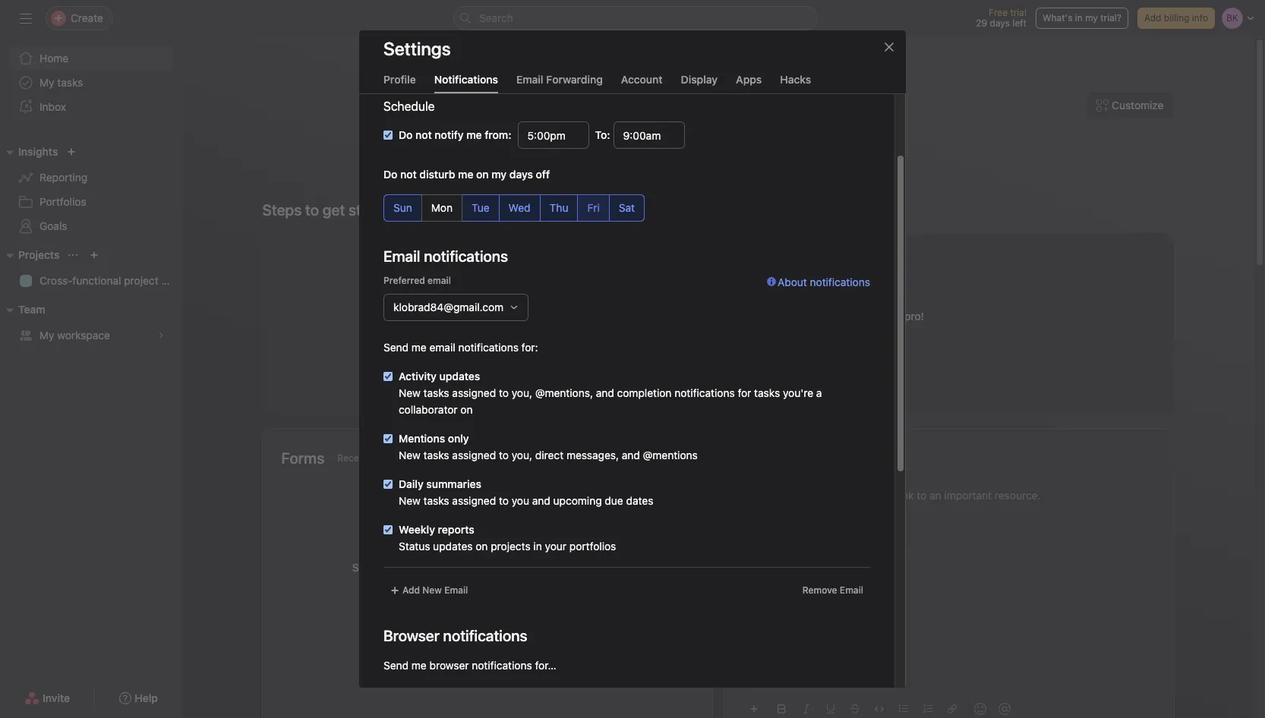 Task type: describe. For each thing, give the bounding box(es) containing it.
work.
[[551, 578, 578, 591]]

notifications inside activity updates new tasks assigned to you, @mentions, and completion notifications for tasks you're a collaborator on
[[674, 386, 735, 399]]

add new email button
[[383, 580, 475, 601]]

reports
[[438, 523, 474, 536]]

add for add new email
[[402, 585, 420, 596]]

team
[[18, 303, 45, 316]]

goals link
[[9, 214, 173, 238]]

what's
[[1042, 12, 1072, 24]]

numbered list image
[[923, 705, 932, 714]]

workspace
[[57, 329, 110, 342]]

code image
[[874, 705, 883, 714]]

you've completed the beginner course. keep going to become an asana pro!
[[549, 310, 924, 323]]

do not disturb me on my days off
[[383, 168, 550, 181]]

your
[[545, 540, 566, 553]]

to inside simplify how you manage work requests. create a form to prioritize and track incoming work.
[[396, 578, 406, 591]]

notifications button
[[434, 73, 498, 93]]

your way!
[[747, 279, 825, 301]]

my workspace
[[39, 329, 110, 342]]

strikethrough image
[[850, 705, 859, 714]]

1 horizontal spatial email
[[516, 73, 543, 86]]

search button
[[453, 6, 818, 30]]

assigned for updates
[[452, 386, 496, 399]]

about notifications
[[778, 276, 870, 289]]

notifications left for…
[[472, 659, 532, 672]]

browser notifications
[[383, 627, 527, 645]]

tasks for mentions only new tasks assigned to you, direct messages, and @mentions
[[423, 449, 449, 462]]

mentions
[[399, 432, 445, 445]]

form
[[599, 561, 622, 574]]

to inside mentions only new tasks assigned to you, direct messages, and @mentions
[[499, 449, 509, 462]]

collaborator
[[399, 403, 458, 416]]

pro!
[[904, 310, 924, 323]]

insights element
[[0, 138, 182, 241]]

disturb
[[419, 168, 455, 181]]

tue button
[[462, 194, 499, 222]]

invite
[[43, 692, 70, 705]]

insights
[[18, 145, 58, 158]]

what's in my trial?
[[1042, 12, 1121, 24]]

@mentions
[[643, 449, 698, 462]]

italics image
[[801, 705, 811, 714]]

to:
[[595, 128, 610, 141]]

on for me
[[476, 168, 489, 181]]

me for browser
[[411, 659, 427, 672]]

display button
[[681, 73, 718, 93]]

add billing info button
[[1137, 8, 1215, 29]]

in inside button
[[1075, 12, 1083, 24]]

notify
[[435, 128, 464, 141]]

hacks button
[[780, 73, 811, 93]]

on inside activity updates new tasks assigned to you, @mentions, and completion notifications for tasks you're a collaborator on
[[460, 403, 473, 416]]

and inside mentions only new tasks assigned to you, direct messages, and @mentions
[[622, 449, 640, 462]]

apps button
[[736, 73, 762, 93]]

notifications left for:
[[458, 341, 519, 354]]

projects
[[491, 540, 531, 553]]

my for my workspace
[[39, 329, 54, 342]]

projects element
[[0, 241, 182, 296]]

notifications up become
[[810, 276, 870, 289]]

weekly
[[399, 523, 435, 536]]

activity
[[399, 370, 437, 383]]

requests.
[[506, 561, 552, 574]]

cross-functional project plan
[[39, 274, 182, 287]]

teams element
[[0, 296, 182, 351]]

create
[[555, 561, 588, 574]]

you inside simplify how you manage work requests. create a form to prioritize and track incoming work.
[[417, 561, 435, 574]]

assigned for only
[[452, 449, 496, 462]]

goals
[[39, 219, 67, 232]]

link image
[[947, 705, 956, 714]]

0 horizontal spatial brad
[[627, 279, 665, 301]]

projects
[[18, 248, 60, 261]]

for:
[[521, 341, 538, 354]]

send for send me browser notifications for…
[[383, 659, 409, 672]]

close image
[[883, 41, 895, 53]]

how
[[394, 561, 415, 574]]

home
[[39, 52, 69, 65]]

new inside "button"
[[422, 585, 442, 596]]

apps
[[736, 73, 762, 86]]

portfolios
[[569, 540, 616, 553]]

trial?
[[1100, 12, 1121, 24]]

for
[[738, 386, 751, 399]]

great job brad you're on your way!
[[549, 279, 825, 301]]

a inside activity updates new tasks assigned to you, @mentions, and completion notifications for tasks you're a collaborator on
[[816, 386, 822, 399]]

days off
[[509, 168, 550, 181]]

klobrad84@gmail.com
[[393, 301, 504, 314]]

what's in my trial? button
[[1036, 8, 1128, 29]]

mon
[[431, 201, 453, 214]]

tue
[[472, 201, 489, 214]]

sun button
[[383, 194, 422, 222]]

fri
[[587, 201, 600, 214]]

schedule
[[383, 99, 435, 113]]

at mention image
[[998, 703, 1010, 715]]

reporting link
[[9, 166, 173, 190]]

steps
[[262, 201, 302, 219]]

to right steps
[[305, 201, 319, 219]]

simplify how you manage work requests. create a form to prioritize and track incoming work.
[[352, 561, 622, 591]]

friday, october 20 good afternoon, brad
[[607, 111, 829, 158]]

dates
[[626, 494, 653, 507]]

upcoming
[[553, 494, 602, 507]]

mon button
[[421, 194, 462, 222]]

my inside button
[[1085, 12, 1098, 24]]

sun
[[393, 201, 412, 214]]

1 vertical spatial email
[[429, 341, 455, 354]]

send for send me email notifications for:
[[383, 341, 409, 354]]

0 vertical spatial me
[[458, 168, 473, 181]]

weekly reports status updates on projects in your portfolios
[[399, 523, 616, 553]]

completed
[[585, 310, 637, 323]]

tasks for daily summaries new tasks assigned to you and upcoming due dates
[[423, 494, 449, 507]]

track
[[476, 578, 501, 591]]

in inside weekly reports status updates on projects in your portfolios
[[533, 540, 542, 553]]

search
[[479, 11, 513, 24]]

to right going at right top
[[802, 310, 812, 323]]

portfolios
[[39, 195, 86, 208]]

new for new tasks assigned to you, direct messages, and @mentions
[[399, 449, 420, 462]]

global element
[[0, 37, 182, 128]]

reporting
[[39, 171, 87, 184]]

cross-functional project plan link
[[9, 269, 182, 293]]

simplify
[[352, 561, 391, 574]]

for…
[[535, 659, 556, 672]]

account
[[621, 73, 663, 86]]

the
[[640, 310, 655, 323]]

profile button
[[383, 73, 416, 93]]

afternoon,
[[670, 129, 775, 158]]

you, for direct
[[512, 449, 532, 462]]

hide sidebar image
[[20, 12, 32, 24]]



Task type: locate. For each thing, give the bounding box(es) containing it.
1 vertical spatial not
[[400, 168, 417, 181]]

toolbar
[[743, 692, 1155, 718]]

you
[[512, 494, 529, 507], [417, 561, 435, 574]]

remove
[[802, 585, 837, 596]]

assigned down only
[[452, 449, 496, 462]]

me
[[458, 168, 473, 181], [411, 341, 427, 354], [411, 659, 427, 672]]

1 horizontal spatial you
[[512, 494, 529, 507]]

add billing info
[[1144, 12, 1208, 24]]

you, left direct
[[512, 449, 532, 462]]

do up sun
[[383, 168, 397, 181]]

1 you, from the top
[[512, 386, 532, 399]]

brad up the
[[627, 279, 665, 301]]

notifications left for
[[674, 386, 735, 399]]

not for notify
[[415, 128, 432, 141]]

to up daily summaries new tasks assigned to you and upcoming due dates
[[499, 449, 509, 462]]

email up activity
[[429, 341, 455, 354]]

wed
[[508, 201, 530, 214]]

0 vertical spatial you
[[512, 494, 529, 507]]

you inside daily summaries new tasks assigned to you and upcoming due dates
[[512, 494, 529, 507]]

on inside weekly reports status updates on projects in your portfolios
[[476, 540, 488, 553]]

assigned inside daily summaries new tasks assigned to you and upcoming due dates
[[452, 494, 496, 507]]

work
[[480, 561, 504, 574]]

updates down browser
[[425, 686, 466, 699]]

None checkbox
[[383, 480, 393, 489]]

my tasks link
[[9, 71, 173, 95]]

my
[[39, 76, 54, 89], [39, 329, 54, 342]]

2 vertical spatial updates
[[425, 686, 466, 699]]

team button
[[0, 301, 45, 319]]

notifications
[[434, 73, 498, 86]]

do not notify me from:
[[399, 128, 511, 141]]

1 vertical spatial my
[[39, 329, 54, 342]]

email down email notifications
[[428, 275, 451, 286]]

1 horizontal spatial my
[[1085, 12, 1098, 24]]

1 horizontal spatial add
[[1144, 12, 1161, 24]]

0 horizontal spatial you're
[[669, 279, 719, 301]]

to inside daily summaries new tasks assigned to you and upcoming due dates
[[499, 494, 509, 507]]

projects button
[[0, 246, 60, 264]]

you,
[[512, 386, 532, 399], [512, 449, 532, 462]]

1 vertical spatial you
[[417, 561, 435, 574]]

new for new tasks assigned to you, @mentions, and completion notifications for tasks you're a collaborator on
[[399, 386, 420, 399]]

october
[[706, 111, 752, 125]]

days
[[990, 17, 1010, 29]]

become
[[814, 310, 854, 323]]

you, inside mentions only new tasks assigned to you, direct messages, and @mentions
[[512, 449, 532, 462]]

inbox
[[39, 100, 66, 113]]

0 horizontal spatial my
[[492, 168, 507, 181]]

0 vertical spatial add
[[1144, 12, 1161, 24]]

remove email
[[802, 585, 863, 596]]

you, inside activity updates new tasks assigned to you, @mentions, and completion notifications for tasks you're a collaborator on
[[512, 386, 532, 399]]

billing
[[1164, 12, 1189, 24]]

email forwarding
[[516, 73, 603, 86]]

updates for task
[[425, 686, 466, 699]]

None text field
[[517, 121, 589, 149]]

my down team
[[39, 329, 54, 342]]

me up task on the bottom left of the page
[[411, 659, 427, 672]]

my up inbox at the top left of the page
[[39, 76, 54, 89]]

updates down send me email notifications for:
[[439, 370, 480, 383]]

add inside button
[[1144, 12, 1161, 24]]

email
[[428, 275, 451, 286], [429, 341, 455, 354]]

0 vertical spatial updates
[[439, 370, 480, 383]]

1 vertical spatial assigned
[[452, 449, 496, 462]]

tasks up the collaborator
[[423, 386, 449, 399]]

1 vertical spatial in
[[533, 540, 542, 553]]

bold image
[[777, 705, 786, 714]]

tasks inside mentions only new tasks assigned to you, direct messages, and @mentions
[[423, 449, 449, 462]]

send up activity
[[383, 341, 409, 354]]

Do not notify me from: checkbox
[[383, 131, 393, 140]]

None checkbox
[[383, 372, 393, 381], [383, 434, 393, 443], [383, 525, 393, 535], [383, 372, 393, 381], [383, 434, 393, 443], [383, 525, 393, 535]]

my left days off on the top of page
[[492, 168, 507, 181]]

me right disturb
[[458, 168, 473, 181]]

0 vertical spatial brad
[[780, 129, 829, 158]]

and down manage
[[455, 578, 473, 591]]

assigned
[[452, 386, 496, 399], [452, 449, 496, 462], [452, 494, 496, 507]]

and left upcoming
[[532, 494, 550, 507]]

asana
[[872, 310, 902, 323]]

email down manage
[[444, 585, 468, 596]]

customize
[[1112, 99, 1164, 112]]

updates inside activity updates new tasks assigned to you, @mentions, and completion notifications for tasks you're a collaborator on
[[439, 370, 480, 383]]

functional
[[72, 274, 121, 287]]

send me browser notifications for…
[[383, 659, 556, 672]]

inbox link
[[9, 95, 173, 119]]

1 vertical spatial me
[[411, 341, 427, 354]]

new inside daily summaries new tasks assigned to you and upcoming due dates
[[399, 494, 420, 507]]

thu
[[549, 201, 568, 214]]

a left the form
[[590, 561, 596, 574]]

on up tue
[[476, 168, 489, 181]]

job
[[598, 279, 623, 301]]

search list box
[[453, 6, 818, 30]]

steps to get started
[[262, 201, 398, 219]]

1 horizontal spatial you're
[[783, 386, 813, 399]]

mentions only new tasks assigned to you, direct messages, and @mentions
[[399, 432, 698, 462]]

0 vertical spatial my
[[1085, 12, 1098, 24]]

and
[[596, 386, 614, 399], [622, 449, 640, 462], [532, 494, 550, 507], [455, 578, 473, 591]]

1 horizontal spatial do
[[399, 128, 413, 141]]

add
[[1144, 12, 1161, 24], [402, 585, 420, 596]]

you up weekly reports status updates on projects in your portfolios
[[512, 494, 529, 507]]

0 horizontal spatial do
[[383, 168, 397, 181]]

email inside "button"
[[444, 585, 468, 596]]

0 horizontal spatial you
[[417, 561, 435, 574]]

assigned for summaries
[[452, 494, 496, 507]]

not
[[415, 128, 432, 141], [400, 168, 417, 181]]

customize button
[[1087, 92, 1174, 119]]

my inside teams element
[[39, 329, 54, 342]]

updates down 'reports'
[[433, 540, 473, 553]]

0 vertical spatial you're
[[669, 279, 719, 301]]

1 vertical spatial add
[[402, 585, 420, 596]]

to down how
[[396, 578, 406, 591]]

a inside simplify how you manage work requests. create a form to prioritize and track incoming work.
[[590, 561, 596, 574]]

1 vertical spatial you,
[[512, 449, 532, 462]]

do for do not notify me from:
[[399, 128, 413, 141]]

assigned down 'summaries'
[[452, 494, 496, 507]]

wed button
[[499, 194, 540, 222]]

me from:
[[466, 128, 511, 141]]

sat button
[[609, 194, 645, 222]]

good
[[607, 129, 665, 158]]

assigned inside activity updates new tasks assigned to you, @mentions, and completion notifications for tasks you're a collaborator on
[[452, 386, 496, 399]]

you're inside activity updates new tasks assigned to you, @mentions, and completion notifications for tasks you're a collaborator on
[[783, 386, 813, 399]]

activity updates new tasks assigned to you, @mentions, and completion notifications for tasks you're a collaborator on
[[399, 370, 822, 416]]

send up task on the bottom left of the page
[[383, 659, 409, 672]]

0 vertical spatial send
[[383, 341, 409, 354]]

1 send from the top
[[383, 341, 409, 354]]

completion
[[617, 386, 672, 399]]

to left the @mentions,
[[499, 386, 509, 399]]

2 send from the top
[[383, 659, 409, 672]]

on for updates
[[476, 540, 488, 553]]

do right do not notify me from: checkbox
[[399, 128, 413, 141]]

2 horizontal spatial email
[[840, 585, 863, 596]]

my tasks
[[39, 76, 83, 89]]

a right for
[[816, 386, 822, 399]]

0 vertical spatial in
[[1075, 12, 1083, 24]]

status
[[399, 540, 430, 553]]

and inside daily summaries new tasks assigned to you and upcoming due dates
[[532, 494, 550, 507]]

0 vertical spatial my
[[39, 76, 54, 89]]

brad down the hacks button
[[780, 129, 829, 158]]

you're right for
[[783, 386, 813, 399]]

my for my tasks
[[39, 76, 54, 89]]

0 vertical spatial assigned
[[452, 386, 496, 399]]

to up weekly reports status updates on projects in your portfolios
[[499, 494, 509, 507]]

add for add billing info
[[1144, 12, 1161, 24]]

2 you, from the top
[[512, 449, 532, 462]]

insights button
[[0, 143, 58, 161]]

to inside activity updates new tasks assigned to you, @mentions, and completion notifications for tasks you're a collaborator on
[[499, 386, 509, 399]]

you, left the @mentions,
[[512, 386, 532, 399]]

direct
[[535, 449, 564, 462]]

new inside mentions only new tasks assigned to you, direct messages, and @mentions
[[399, 449, 420, 462]]

0 vertical spatial do
[[399, 128, 413, 141]]

add inside "button"
[[402, 585, 420, 596]]

1 my from the top
[[39, 76, 54, 89]]

1 horizontal spatial in
[[1075, 12, 1083, 24]]

1 horizontal spatial brad
[[780, 129, 829, 158]]

0 horizontal spatial in
[[533, 540, 542, 553]]

me for email
[[411, 341, 427, 354]]

in
[[1075, 12, 1083, 24], [533, 540, 542, 553]]

not left disturb
[[400, 168, 417, 181]]

beginner
[[647, 191, 698, 205]]

0 vertical spatial you,
[[512, 386, 532, 399]]

new down mentions
[[399, 449, 420, 462]]

about notifications link
[[767, 274, 870, 339]]

new down daily
[[399, 494, 420, 507]]

you've
[[549, 310, 582, 323]]

new for new tasks assigned to you and upcoming due dates
[[399, 494, 420, 507]]

tasks right for
[[754, 386, 780, 399]]

3 assigned from the top
[[452, 494, 496, 507]]

0 vertical spatial email
[[428, 275, 451, 286]]

updates inside weekly reports status updates on projects in your portfolios
[[433, 540, 473, 553]]

you, for @mentions,
[[512, 386, 532, 399]]

you're
[[669, 279, 719, 301], [783, 386, 813, 399]]

bulleted list image
[[899, 705, 908, 714]]

you up prioritize
[[417, 561, 435, 574]]

20
[[755, 111, 770, 125]]

1 vertical spatial updates
[[433, 540, 473, 553]]

2 vertical spatial me
[[411, 659, 427, 672]]

0 vertical spatial a
[[816, 386, 822, 399]]

tasks
[[57, 76, 83, 89], [423, 386, 449, 399], [754, 386, 780, 399], [423, 449, 449, 462], [423, 494, 449, 507]]

new inside activity updates new tasks assigned to you, @mentions, and completion notifications for tasks you're a collaborator on
[[399, 386, 420, 399]]

new down manage
[[422, 585, 442, 596]]

and inside activity updates new tasks assigned to you, @mentions, and completion notifications for tasks you're a collaborator on
[[596, 386, 614, 399]]

underline image
[[826, 705, 835, 714]]

plan
[[161, 274, 182, 287]]

2 my from the top
[[39, 329, 54, 342]]

add left billing on the top of the page
[[1144, 12, 1161, 24]]

and left completion
[[596, 386, 614, 399]]

my workspace link
[[9, 323, 173, 348]]

daily
[[399, 478, 423, 491]]

1 vertical spatial my
[[492, 168, 507, 181]]

updates for activity
[[439, 370, 480, 383]]

course.
[[705, 310, 741, 323]]

free trial 29 days left
[[976, 7, 1027, 29]]

email right remove
[[840, 585, 863, 596]]

my inside the "global" element
[[39, 76, 54, 89]]

brad
[[780, 129, 829, 158], [627, 279, 665, 301]]

assigned inside mentions only new tasks assigned to you, direct messages, and @mentions
[[452, 449, 496, 462]]

0 horizontal spatial a
[[590, 561, 596, 574]]

1 horizontal spatial a
[[816, 386, 822, 399]]

add down how
[[402, 585, 420, 596]]

my left trial?
[[1085, 12, 1098, 24]]

preferred
[[383, 275, 425, 286]]

thu button
[[540, 194, 578, 222]]

on up work
[[476, 540, 488, 553]]

0 horizontal spatial email
[[444, 585, 468, 596]]

going
[[771, 310, 799, 323]]

to
[[305, 201, 319, 219], [802, 310, 812, 323], [499, 386, 509, 399], [499, 449, 509, 462], [499, 494, 509, 507], [396, 578, 406, 591]]

1 vertical spatial send
[[383, 659, 409, 672]]

on
[[476, 168, 489, 181], [723, 279, 743, 301], [460, 403, 473, 416], [476, 540, 488, 553]]

email left forwarding
[[516, 73, 543, 86]]

tasks down mentions
[[423, 449, 449, 462]]

home link
[[9, 46, 173, 71]]

you're up beginner
[[669, 279, 719, 301]]

on up you've completed the beginner course. keep going to become an asana pro!
[[723, 279, 743, 301]]

portfolios link
[[9, 190, 173, 214]]

1 vertical spatial brad
[[627, 279, 665, 301]]

project
[[124, 274, 158, 287]]

on for you're
[[723, 279, 743, 301]]

new down activity
[[399, 386, 420, 399]]

get started
[[323, 201, 398, 219]]

task updates
[[399, 686, 466, 699]]

not for disturb
[[400, 168, 417, 181]]

None text field
[[613, 121, 685, 149]]

do for do not disturb me on my days off
[[383, 168, 397, 181]]

prioritize
[[409, 578, 452, 591]]

fri button
[[577, 194, 610, 222]]

daily summaries new tasks assigned to you and upcoming due dates
[[399, 478, 653, 507]]

only
[[448, 432, 469, 445]]

not left 'notify'
[[415, 128, 432, 141]]

in right what's
[[1075, 12, 1083, 24]]

0 vertical spatial not
[[415, 128, 432, 141]]

send me email notifications for:
[[383, 341, 538, 354]]

1 assigned from the top
[[452, 386, 496, 399]]

account button
[[621, 73, 663, 93]]

preferred email
[[383, 275, 451, 286]]

1 vertical spatial do
[[383, 168, 397, 181]]

do
[[399, 128, 413, 141], [383, 168, 397, 181]]

1 vertical spatial you're
[[783, 386, 813, 399]]

tasks down 'summaries'
[[423, 494, 449, 507]]

tasks for activity updates new tasks assigned to you, @mentions, and completion notifications for tasks you're a collaborator on
[[423, 386, 449, 399]]

and right the messages,
[[622, 449, 640, 462]]

0 horizontal spatial add
[[402, 585, 420, 596]]

and inside simplify how you manage work requests. create a form to prioritize and track incoming work.
[[455, 578, 473, 591]]

2 assigned from the top
[[452, 449, 496, 462]]

assigned down send me email notifications for:
[[452, 386, 496, 399]]

keep
[[744, 310, 769, 323]]

2 vertical spatial assigned
[[452, 494, 496, 507]]

on up only
[[460, 403, 473, 416]]

brad inside friday, october 20 good afternoon, brad
[[780, 129, 829, 158]]

in left your
[[533, 540, 542, 553]]

email
[[516, 73, 543, 86], [444, 585, 468, 596], [840, 585, 863, 596]]

tasks inside the "global" element
[[57, 76, 83, 89]]

1 vertical spatial a
[[590, 561, 596, 574]]

me up activity
[[411, 341, 427, 354]]

tasks down home
[[57, 76, 83, 89]]

tasks inside daily summaries new tasks assigned to you and upcoming due dates
[[423, 494, 449, 507]]



Task type: vqa. For each thing, say whether or not it's contained in the screenshot.
Friday, October 20 Good afternoon, Brad
yes



